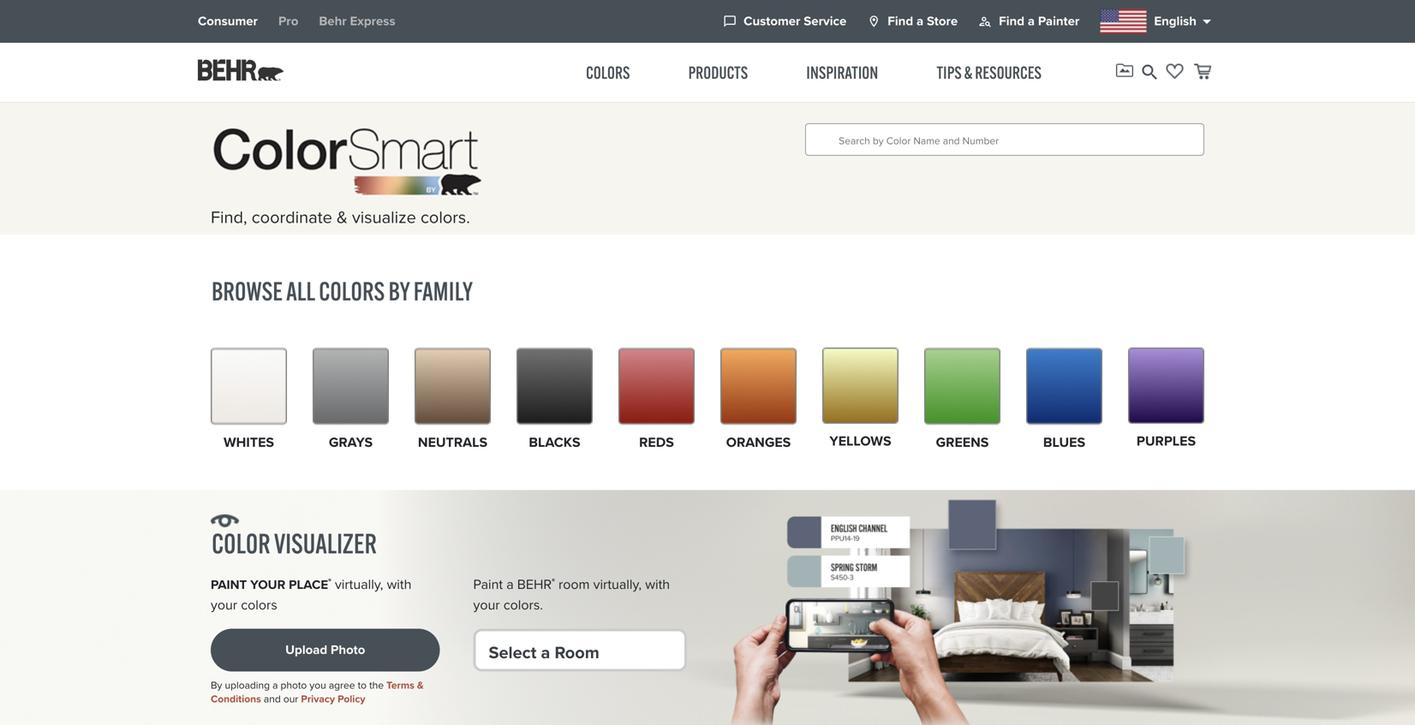 Task type: locate. For each thing, give the bounding box(es) containing it.
by
[[389, 275, 410, 307]]

room inside room virtually, with your colors.
[[559, 575, 590, 595]]

a left "painter"
[[1028, 12, 1035, 31]]

search
[[1140, 62, 1161, 83]]

0 horizontal spatial with
[[387, 575, 412, 595]]

0 vertical spatial &
[[965, 62, 973, 83]]

tips & resources link
[[937, 62, 1042, 83]]

0 horizontal spatial colors.
[[421, 205, 470, 230]]

a left photo
[[273, 678, 278, 694]]

&
[[965, 62, 973, 83], [337, 205, 348, 230], [417, 678, 424, 694]]

select a room
[[489, 641, 604, 666]]

1 horizontal spatial find
[[1000, 12, 1025, 31]]

0 horizontal spatial find
[[888, 12, 914, 31]]

0 horizontal spatial &
[[337, 205, 348, 230]]

painter
[[1039, 12, 1080, 31]]

1 horizontal spatial ®
[[552, 577, 555, 588]]

2 with from the left
[[646, 575, 670, 595]]

policy
[[338, 692, 366, 707]]

find left store at the top of the page
[[888, 12, 914, 31]]

® inside paint a behr ®
[[552, 577, 555, 588]]

products link
[[689, 62, 748, 83]]

virtually, with your colors
[[211, 575, 412, 616]]

products
[[689, 62, 748, 83]]

1 vertical spatial room
[[559, 575, 590, 595]]

®
[[328, 577, 332, 588], [552, 577, 555, 588]]

1 horizontal spatial your
[[474, 595, 500, 616]]

1 horizontal spatial &
[[417, 678, 424, 694]]

1 vertical spatial &
[[337, 205, 348, 230]]

your
[[250, 576, 286, 595]]

2 horizontal spatial &
[[965, 62, 973, 83]]

visualizer
[[274, 527, 377, 561]]

service
[[804, 12, 847, 31]]

store
[[927, 12, 958, 31]]

1 with from the left
[[387, 575, 412, 595]]

uploading
[[225, 678, 270, 694]]

terms & conditions
[[211, 678, 424, 707]]

your left colors
[[211, 595, 237, 616]]

2 your from the left
[[474, 595, 500, 616]]

® down visualizer
[[328, 577, 332, 588]]

0 horizontal spatial virtually,
[[335, 575, 383, 595]]

0 horizontal spatial room
[[559, 575, 590, 595]]

to
[[358, 678, 367, 694]]

1 vertical spatial colors.
[[504, 595, 543, 616]]

& left visualize
[[337, 205, 348, 230]]

1 horizontal spatial paint
[[474, 575, 503, 595]]

you
[[310, 678, 326, 694]]

arrow_drop_down
[[1197, 11, 1218, 32]]

1 your from the left
[[211, 595, 237, 616]]

2 virtually, from the left
[[594, 575, 642, 595]]

2 find from the left
[[1000, 12, 1025, 31]]

Search by Color Name and Number text field
[[806, 123, 1205, 156]]

paint a behr ®
[[474, 575, 555, 595]]

privacy
[[301, 692, 335, 707]]

privacy policy link
[[301, 692, 366, 707]]

family
[[414, 275, 473, 307]]

orange image
[[721, 348, 797, 425]]

room right behr
[[559, 575, 590, 595]]

colors. inside room virtually, with your colors.
[[504, 595, 543, 616]]

colors
[[319, 275, 385, 307]]

purples
[[1137, 431, 1197, 452]]

by
[[211, 678, 222, 694]]

paint left behr
[[474, 575, 503, 595]]

1 horizontal spatial with
[[646, 575, 670, 595]]

colors link
[[586, 62, 630, 83]]

room inside room find a store
[[868, 15, 881, 28]]

black image
[[517, 348, 593, 425]]

eye icon image
[[211, 515, 239, 528]]

1 horizontal spatial room
[[868, 15, 881, 28]]

a
[[917, 12, 924, 31], [1028, 12, 1035, 31], [507, 575, 514, 595], [541, 641, 551, 666], [273, 678, 278, 694]]

® for place
[[328, 577, 332, 588]]

person_search find a painter
[[979, 12, 1080, 31]]

0 horizontal spatial your
[[211, 595, 237, 616]]

virtually, inside room virtually, with your colors.
[[594, 575, 642, 595]]

customer
[[744, 12, 801, 31]]

color visualizer
[[212, 527, 377, 561]]

room
[[868, 15, 881, 28], [559, 575, 590, 595]]

& inside "terms & conditions"
[[417, 678, 424, 694]]

blacks
[[529, 432, 581, 453]]

paint
[[474, 575, 503, 595], [211, 576, 247, 595]]

visualizer banner image
[[0, 491, 1416, 726]]

with
[[387, 575, 412, 595], [646, 575, 670, 595]]

0 horizontal spatial paint
[[211, 576, 247, 595]]

& for terms
[[417, 678, 424, 694]]

1 find from the left
[[888, 12, 914, 31]]

a left behr
[[507, 575, 514, 595]]

0 horizontal spatial ®
[[328, 577, 332, 588]]

find,
[[211, 205, 247, 230]]

1 horizontal spatial colors.
[[504, 595, 543, 616]]

consumer link
[[198, 12, 258, 31]]

red image
[[619, 348, 695, 425]]

colors.
[[421, 205, 470, 230], [504, 595, 543, 616]]

neutral image
[[415, 348, 491, 425]]

pro
[[279, 12, 299, 31]]

1 virtually, from the left
[[335, 575, 383, 595]]

inspiration
[[807, 62, 879, 83]]

& right terms
[[417, 678, 424, 694]]

with inside virtually, with your colors
[[387, 575, 412, 595]]

virtually, right 'place'
[[335, 575, 383, 595]]

room for find
[[868, 15, 881, 28]]

& right tips
[[965, 62, 973, 83]]

room right service
[[868, 15, 881, 28]]

photo
[[281, 678, 307, 694]]

your
[[211, 595, 237, 616], [474, 595, 500, 616]]

a for painter
[[1028, 12, 1035, 31]]

your left behr
[[474, 595, 500, 616]]

1 ® from the left
[[328, 577, 332, 588]]

& for tips
[[965, 62, 973, 83]]

person_search
[[979, 15, 993, 28]]

room
[[555, 641, 600, 666]]

® up select a room
[[552, 577, 555, 588]]

room virtually, with your colors.
[[474, 575, 670, 616]]

coordinate
[[252, 205, 332, 230]]

find
[[888, 12, 914, 31], [1000, 12, 1025, 31]]

room for virtually,
[[559, 575, 590, 595]]

a left store at the top of the page
[[917, 12, 924, 31]]

colors. right visualize
[[421, 205, 470, 230]]

virtually,
[[335, 575, 383, 595], [594, 575, 642, 595]]

2 vertical spatial &
[[417, 678, 424, 694]]

chat_bubble_outline customer service
[[723, 12, 847, 31]]

browse all colors by family
[[212, 275, 473, 307]]

virtually, up select a room dropdown button
[[594, 575, 642, 595]]

your inside room virtually, with your colors.
[[474, 595, 500, 616]]

colors. up select
[[504, 595, 543, 616]]

our
[[284, 692, 298, 707]]

find for find a painter
[[1000, 12, 1025, 31]]

your inside virtually, with your colors
[[211, 595, 237, 616]]

® inside paint your place ®
[[328, 577, 332, 588]]

a left 'room'
[[541, 641, 551, 666]]

neutrals
[[418, 432, 488, 453]]

colors. for visualize
[[421, 205, 470, 230]]

1 horizontal spatial virtually,
[[594, 575, 642, 595]]

upload photo button
[[211, 629, 440, 672]]

find right person_search
[[1000, 12, 1025, 31]]

0 vertical spatial room
[[868, 15, 881, 28]]

upload photo
[[286, 641, 365, 660]]

2 ® from the left
[[552, 577, 555, 588]]

paint for colors
[[211, 576, 247, 595]]

0 vertical spatial colors.
[[421, 205, 470, 230]]

resources
[[976, 62, 1042, 83]]

paint up colors
[[211, 576, 247, 595]]



Task type: describe. For each thing, give the bounding box(es) containing it.
conditions
[[211, 692, 261, 707]]

behr
[[319, 12, 347, 31]]

tips
[[937, 62, 962, 83]]

greens
[[936, 432, 989, 453]]

a for store
[[917, 12, 924, 31]]

by uploading a photo you agree to the
[[211, 678, 387, 694]]

behr express
[[319, 12, 396, 31]]

purple image
[[1129, 348, 1205, 424]]

consumer
[[198, 12, 258, 31]]

search link
[[1140, 60, 1161, 85]]

colors
[[241, 595, 277, 616]]

gray image
[[313, 348, 389, 425]]

behr
[[518, 575, 552, 595]]

express
[[350, 12, 396, 31]]

and our privacy policy
[[261, 692, 366, 707]]

a for photo
[[273, 678, 278, 694]]

the
[[369, 678, 384, 694]]

blue image
[[1027, 348, 1103, 425]]

oranges
[[727, 432, 791, 453]]

virtually, inside virtually, with your colors
[[335, 575, 383, 595]]

find, coordinate & visualize colors.
[[211, 205, 470, 230]]

tips & resources
[[937, 62, 1042, 83]]

agree
[[329, 678, 355, 694]]

behr logo image
[[198, 60, 284, 81]]

grays
[[329, 432, 373, 453]]

find for find a store
[[888, 12, 914, 31]]

colors
[[586, 62, 630, 83]]

english
[[1155, 12, 1197, 31]]

us flag image
[[1101, 9, 1148, 34]]

colors. for your
[[504, 595, 543, 616]]

inspiration link
[[807, 62, 879, 83]]

a inside select a room dropdown button
[[541, 641, 551, 666]]

white image
[[211, 348, 287, 425]]

® for behr
[[552, 577, 555, 588]]

paint for your
[[474, 575, 503, 595]]

whites
[[224, 432, 274, 453]]

photo
[[331, 641, 365, 660]]

green image
[[925, 348, 1001, 425]]

yellows
[[830, 431, 892, 452]]

pro link
[[279, 12, 299, 31]]

behr express link
[[319, 12, 396, 31]]

english arrow_drop_down
[[1155, 11, 1218, 32]]

visualize
[[352, 205, 416, 230]]

paint your place ®
[[211, 576, 332, 595]]

select
[[489, 641, 537, 666]]

with inside room virtually, with your colors.
[[646, 575, 670, 595]]

place
[[289, 576, 328, 595]]

upload
[[286, 641, 328, 660]]

and
[[264, 692, 281, 707]]

terms & conditions link
[[211, 678, 424, 707]]

chat_bubble_outline
[[723, 15, 737, 28]]

browse
[[212, 275, 283, 307]]

reds
[[639, 432, 674, 453]]

select a room button
[[474, 629, 687, 672]]

color
[[212, 527, 271, 561]]

room find a store
[[868, 12, 958, 31]]

yellow image
[[823, 348, 899, 424]]

blues
[[1044, 432, 1086, 453]]

terms
[[387, 678, 415, 694]]

all
[[286, 275, 315, 307]]



Task type: vqa. For each thing, say whether or not it's contained in the screenshot.
PERSON_SEARCH
yes



